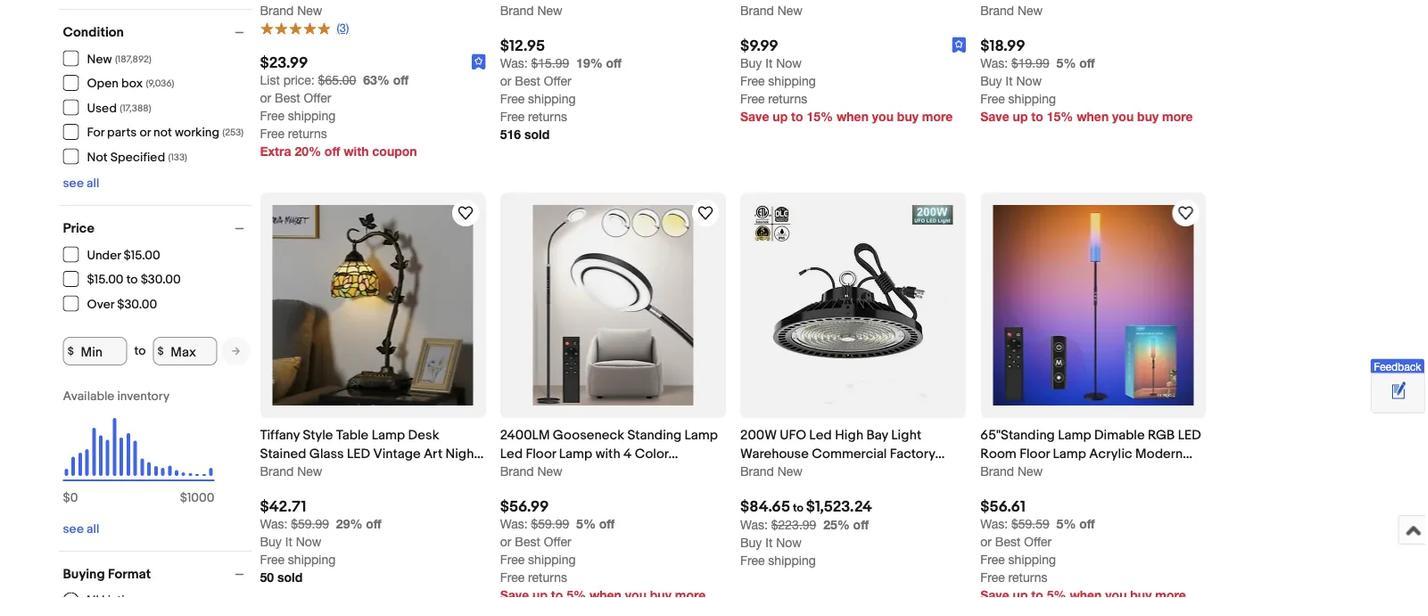 Task type: describe. For each thing, give the bounding box(es) containing it.
shipping for $42.71
[[288, 552, 336, 567]]

dimable
[[1094, 427, 1145, 443]]

you inside buy it now free shipping free returns save up to 15% when you buy more
[[872, 109, 894, 124]]

list
[[260, 73, 280, 87]]

shipping for $18.99
[[1008, 92, 1056, 106]]

returns for $12.95
[[528, 109, 567, 124]]

tiffany style table lamp desk stained glass led vintage art night light decor heading
[[260, 427, 484, 481]]

led inside 2400lm gooseneck standing lamp led floor lamp with 4 color temperature & remote
[[500, 446, 523, 462]]

2400lm gooseneck standing lamp led floor lamp with 4 color temperature & remote link
[[500, 426, 726, 481]]

led inside "200w ufo led high bay light warehouse commercial factory industry light fxture"
[[809, 427, 832, 443]]

(253)
[[222, 127, 244, 139]]

condition
[[63, 24, 124, 40]]

save inside buy it now free shipping free returns save up to 15% when you buy more
[[740, 109, 769, 124]]

brand new up '$18.99'
[[980, 3, 1043, 18]]

was: for $42.71
[[260, 516, 287, 531]]

available inventory
[[63, 389, 170, 404]]

new left &
[[537, 464, 563, 478]]

warehouse
[[740, 446, 809, 462]]

feedback
[[1374, 361, 1421, 373]]

or for $12.95
[[500, 74, 511, 88]]

(3)
[[337, 21, 349, 35]]

it inside $42.71 was: $59.99 29% off buy it now free shipping 50 sold
[[285, 534, 292, 549]]

brand new down 'room'
[[980, 464, 1043, 478]]

$18.99 was: $19.99 5% off buy it now free shipping save up to 15% when you buy more
[[980, 37, 1193, 124]]

200w
[[740, 427, 777, 443]]

(17,388)
[[120, 103, 151, 114]]

for parts or not working (253)
[[87, 125, 244, 140]]

specified
[[110, 150, 165, 165]]

$1,523.24
[[806, 498, 872, 516]]

buy inside $84.65 to $1,523.24 was: $223.99 25% off buy it now free shipping
[[740, 536, 762, 550]]

5% for $56.61
[[1056, 516, 1076, 531]]

free inside $42.71 was: $59.99 29% off buy it now free shipping 50 sold
[[260, 552, 284, 567]]

&
[[581, 465, 590, 481]]

offer for $12.95
[[544, 74, 571, 88]]

not specified (133)
[[87, 150, 187, 165]]

buy inside $42.71 was: $59.99 29% off buy it now free shipping 50 sold
[[260, 534, 282, 549]]

led inside tiffany style table lamp desk stained glass led vintage art night light decor
[[347, 446, 370, 462]]

2400lm
[[500, 427, 550, 443]]

you inside '$18.99 was: $19.99 5% off buy it now free shipping save up to 15% when you buy more'
[[1112, 109, 1134, 124]]

$ up inventory
[[157, 345, 164, 358]]

$56.99 was: $59.99 5% off or best offer free shipping free returns
[[500, 498, 615, 585]]

it inside $84.65 to $1,523.24 was: $223.99 25% off buy it now free shipping
[[765, 536, 773, 550]]

light inside tiffany style table lamp desk stained glass led vintage art night light decor
[[260, 465, 290, 481]]

was: for $12.95
[[500, 56, 528, 71]]

tiffany style table lamp desk stained glass led vintage art night light decor
[[260, 427, 479, 481]]

$15.00 to $30.00
[[87, 272, 181, 288]]

0 vertical spatial $15.00
[[124, 248, 160, 263]]

brand new down warehouse at the right of the page
[[740, 464, 803, 478]]

$ up buying
[[63, 491, 70, 506]]

was: for $18.99
[[980, 56, 1008, 71]]

shipping for $12.95
[[528, 92, 576, 106]]

watch 65"standing lamp dimable rgb led room floor lamp acrylic modern style 1500 lumen image
[[1175, 203, 1196, 224]]

table
[[336, 427, 369, 443]]

free inside $84.65 to $1,523.24 was: $223.99 25% off buy it now free shipping
[[740, 553, 765, 568]]

off for $12.95
[[606, 56, 622, 71]]

new up $12.95
[[537, 3, 563, 18]]

$18.99
[[980, 37, 1025, 56]]

open box (9,036)
[[87, 76, 174, 91]]

$ up available
[[67, 345, 74, 358]]

ufo
[[780, 427, 806, 443]]

all for condition
[[87, 176, 99, 191]]

shipping inside $84.65 to $1,523.24 was: $223.99 25% off buy it now free shipping
[[768, 553, 816, 568]]

25%
[[823, 518, 850, 532]]

style inside tiffany style table lamp desk stained glass led vintage art night light decor
[[303, 427, 333, 443]]

65"standing
[[980, 427, 1055, 443]]

floor inside 2400lm gooseneck standing lamp led floor lamp with 4 color temperature & remote
[[526, 446, 556, 462]]

decor
[[293, 465, 331, 481]]

sold inside $42.71 was: $59.99 29% off buy it now free shipping 50 sold
[[277, 570, 303, 585]]

see for condition
[[63, 176, 84, 191]]

2400lm gooseneck standing lamp led floor lamp with 4 color temperature & remote
[[500, 427, 718, 481]]

4
[[623, 446, 632, 462]]

lamp inside tiffany style table lamp desk stained glass led vintage art night light decor
[[372, 427, 405, 443]]

glass
[[309, 446, 344, 462]]

buy inside buy it now free shipping free returns save up to 15% when you buy more
[[740, 56, 762, 71]]

open
[[87, 76, 119, 91]]

or for $56.99
[[500, 534, 511, 549]]

200w ufo led high bay light warehouse commercial factory industry light fxture image
[[753, 205, 954, 406]]

off for $56.61
[[1079, 516, 1095, 531]]

price
[[63, 220, 94, 236]]

graph of available inventory between $0 and $1000+ image
[[63, 389, 214, 515]]

brand down warehouse at the right of the page
[[740, 464, 774, 478]]

(3) link
[[260, 20, 349, 36]]

factory
[[890, 446, 935, 462]]

off inside $84.65 to $1,523.24 was: $223.99 25% off buy it now free shipping
[[853, 518, 869, 532]]

$56.61 was: $59.59 5% off or best offer free shipping free returns
[[980, 498, 1095, 585]]

off right 20% at the top of page
[[325, 144, 340, 159]]

best for list
[[275, 91, 300, 105]]

65"standing lamp dimable rgb led room floor lamp acrylic modern style 1500 lumen heading
[[980, 427, 1201, 481]]

15% inside '$18.99 was: $19.99 5% off buy it now free shipping save up to 15% when you buy more'
[[1047, 109, 1073, 124]]

brand up (3) link
[[260, 3, 294, 18]]

box
[[121, 76, 143, 91]]

see all for price
[[63, 522, 99, 537]]

29%
[[336, 516, 362, 531]]

or for $56.61
[[980, 534, 992, 549]]

night
[[445, 446, 479, 462]]

with inside list price: $65.00 63% off or best offer free shipping free returns extra 20% off with coupon
[[344, 144, 369, 159]]

$42.71 was: $59.99 29% off buy it now free shipping 50 sold
[[260, 498, 382, 585]]

under $15.00
[[87, 248, 160, 263]]

working
[[175, 125, 219, 140]]

65"standing lamp dimable rgb led room floor lamp acrylic modern style 1500 lumen link
[[980, 426, 1206, 481]]

stained
[[260, 446, 306, 462]]

was: for $56.99
[[500, 516, 528, 531]]

buying format button
[[63, 566, 252, 582]]

available
[[63, 389, 114, 404]]

15% inside buy it now free shipping free returns save up to 15% when you buy more
[[807, 109, 833, 124]]

now inside $42.71 was: $59.99 29% off buy it now free shipping 50 sold
[[296, 534, 321, 549]]

save inside '$18.99 was: $19.99 5% off buy it now free shipping save up to 15% when you buy more'
[[980, 109, 1009, 124]]

under $15.00 link
[[63, 247, 161, 263]]

see all for condition
[[63, 176, 99, 191]]

see all button for price
[[63, 522, 99, 537]]

sold inside $12.95 was: $15.99 19% off or best offer free shipping free returns 516 sold
[[524, 127, 550, 142]]

brand up $12.95
[[500, 3, 534, 18]]

format
[[108, 566, 151, 582]]

when inside '$18.99 was: $19.99 5% off buy it now free shipping save up to 15% when you buy more'
[[1077, 109, 1109, 124]]

buy it now free shipping free returns save up to 15% when you buy more
[[740, 56, 953, 124]]

1000
[[187, 491, 214, 506]]

(133)
[[168, 152, 187, 163]]

new left lumen
[[1018, 464, 1043, 478]]

vintage
[[373, 446, 421, 462]]

new down glass
[[297, 464, 322, 478]]

list price: $65.00 63% off or best offer free shipping free returns extra 20% off with coupon
[[260, 73, 417, 159]]

parts
[[107, 125, 137, 140]]

1 horizontal spatial light
[[793, 465, 823, 481]]

brand down stained
[[260, 464, 294, 478]]

1500
[[1014, 465, 1043, 481]]

19%
[[576, 56, 603, 71]]

brand up $9.99
[[740, 3, 774, 18]]

modern
[[1135, 446, 1183, 462]]

$15.99
[[531, 56, 569, 71]]

it inside '$18.99 was: $19.99 5% off buy it now free shipping save up to 15% when you buy more'
[[1006, 74, 1013, 88]]

over $30.00
[[87, 297, 157, 312]]

200w ufo led high bay light warehouse commercial factory industry light fxture heading
[[740, 427, 945, 481]]

0 vertical spatial $30.00
[[141, 272, 181, 288]]

color
[[635, 446, 668, 462]]

(9,036)
[[146, 78, 174, 90]]

$42.71
[[260, 498, 306, 516]]

65"standing lamp dimable rgb led room floor lamp acrylic modern style 1500 lumen
[[980, 427, 1201, 481]]

5% for $18.99
[[1056, 56, 1076, 71]]

now inside buy it now free shipping free returns save up to 15% when you buy more
[[776, 56, 802, 71]]

$84.65 to $1,523.24 was: $223.99 25% off buy it now free shipping
[[740, 498, 872, 568]]

$56.61
[[980, 498, 1026, 516]]

5% for $56.99
[[576, 516, 596, 531]]

offer for $56.99
[[544, 534, 571, 549]]

floor inside 65"standing lamp dimable rgb led room floor lamp acrylic modern style 1500 lumen
[[1020, 446, 1050, 462]]

when inside buy it now free shipping free returns save up to 15% when you buy more
[[836, 109, 869, 124]]

watch tiffany style table lamp desk stained glass led vintage art night light decor image
[[455, 203, 476, 224]]

$ up buying format dropdown button
[[180, 491, 187, 506]]

offer for list
[[304, 91, 331, 105]]

it inside buy it now free shipping free returns save up to 15% when you buy more
[[765, 56, 773, 71]]

returns for $56.61
[[1008, 570, 1047, 585]]

brand down 2400lm
[[500, 464, 534, 478]]

off for list
[[393, 73, 409, 87]]

industry
[[740, 465, 790, 481]]

tiffany style table lamp desk stained glass led vintage art night light decor link
[[260, 426, 486, 481]]



Task type: vqa. For each thing, say whether or not it's contained in the screenshot.
'garden' inside View all in Yard, Garden & Outdoor Living Items
no



Task type: locate. For each thing, give the bounding box(es) containing it.
1 horizontal spatial save
[[980, 109, 1009, 124]]

0 horizontal spatial $59.99
[[291, 516, 329, 531]]

2 buy from the left
[[1137, 109, 1159, 124]]

0 horizontal spatial buy
[[897, 109, 919, 124]]

1 see all button from the top
[[63, 176, 99, 191]]

shipping up 20% at the top of page
[[288, 108, 336, 123]]

over
[[87, 297, 114, 312]]

style down 'room'
[[980, 465, 1011, 481]]

now inside $84.65 to $1,523.24 was: $223.99 25% off buy it now free shipping
[[776, 536, 802, 550]]

led right rgb
[[1178, 427, 1201, 443]]

offer inside $56.99 was: $59.99 5% off or best offer free shipping free returns
[[544, 534, 571, 549]]

2 up from the left
[[1013, 109, 1028, 124]]

off inside $12.95 was: $15.99 19% off or best offer free shipping free returns 516 sold
[[606, 56, 622, 71]]

1 horizontal spatial buy
[[1137, 109, 1159, 124]]

1 vertical spatial see
[[63, 522, 84, 537]]

see all button down the 0
[[63, 522, 99, 537]]

best down price:
[[275, 91, 300, 105]]

best for $56.99
[[515, 534, 540, 549]]

or for list
[[260, 91, 271, 105]]

1 up from the left
[[773, 109, 788, 124]]

$59.99 inside $56.99 was: $59.99 5% off or best offer free shipping free returns
[[531, 516, 569, 531]]

shipping inside $42.71 was: $59.99 29% off buy it now free shipping 50 sold
[[288, 552, 336, 567]]

50
[[260, 570, 274, 585]]

0 vertical spatial all
[[87, 176, 99, 191]]

1 15% from the left
[[807, 109, 833, 124]]

or left not
[[139, 125, 151, 140]]

see down the 0
[[63, 522, 84, 537]]

5% right $19.99
[[1056, 56, 1076, 71]]

all up buying
[[87, 522, 99, 537]]

0 horizontal spatial you
[[872, 109, 894, 124]]

offer down '$15.99'
[[544, 74, 571, 88]]

$15.00 up "$15.00 to $30.00"
[[124, 248, 160, 263]]

new up open
[[87, 52, 112, 67]]

0 horizontal spatial more
[[922, 109, 953, 124]]

see all button for condition
[[63, 176, 99, 191]]

offer down $56.99
[[544, 534, 571, 549]]

temperature
[[500, 465, 578, 481]]

brand
[[260, 3, 294, 18], [500, 3, 534, 18], [740, 3, 774, 18], [980, 3, 1014, 18], [260, 464, 294, 478], [500, 464, 534, 478], [740, 464, 774, 478], [980, 464, 1014, 478]]

sold right 516 in the top left of the page
[[524, 127, 550, 142]]

$23.99
[[260, 54, 308, 73]]

returns for $56.99
[[528, 570, 567, 585]]

best down $59.59
[[995, 534, 1021, 549]]

2 see all button from the top
[[63, 522, 99, 537]]

5% down &
[[576, 516, 596, 531]]

to inside '$18.99 was: $19.99 5% off buy it now free shipping save up to 15% when you buy more'
[[1031, 109, 1043, 124]]

off right 19%
[[606, 56, 622, 71]]

up inside buy it now free shipping free returns save up to 15% when you buy more
[[773, 109, 788, 124]]

1 horizontal spatial led
[[809, 427, 832, 443]]

was:
[[500, 56, 528, 71], [980, 56, 1008, 71], [260, 516, 287, 531], [500, 516, 528, 531], [980, 516, 1008, 531], [740, 518, 768, 532]]

0 vertical spatial see all button
[[63, 176, 99, 191]]

off inside $56.61 was: $59.59 5% off or best offer free shipping free returns
[[1079, 516, 1095, 531]]

$15.00 to $30.00 link
[[63, 271, 182, 288]]

floor
[[526, 446, 556, 462], [1020, 446, 1050, 462]]

brand down 'room'
[[980, 464, 1014, 478]]

0 horizontal spatial led
[[347, 446, 370, 462]]

was: inside $84.65 to $1,523.24 was: $223.99 25% off buy it now free shipping
[[740, 518, 768, 532]]

rgb
[[1148, 427, 1175, 443]]

for
[[87, 125, 104, 140]]

light left fxture
[[793, 465, 823, 481]]

best inside $12.95 was: $15.99 19% off or best offer free shipping free returns 516 sold
[[515, 74, 540, 88]]

brand new up (3) link
[[260, 3, 322, 18]]

$15.00
[[124, 248, 160, 263], [87, 272, 124, 288]]

1 horizontal spatial style
[[980, 465, 1011, 481]]

not
[[87, 150, 108, 165]]

5% right $59.59
[[1056, 516, 1076, 531]]

tiffany style table lamp desk stained glass led vintage art night light decor image
[[273, 205, 473, 406]]

$59.99 left "29%"
[[291, 516, 329, 531]]

was: for $56.61
[[980, 516, 1008, 531]]

offer down price:
[[304, 91, 331, 105]]

$84.65
[[740, 498, 790, 516]]

off right 25%
[[853, 518, 869, 532]]

or down $56.99
[[500, 534, 511, 549]]

more inside buy it now free shipping free returns save up to 15% when you buy more
[[922, 109, 953, 124]]

2 you from the left
[[1112, 109, 1134, 124]]

0 vertical spatial style
[[303, 427, 333, 443]]

2 save from the left
[[980, 109, 1009, 124]]

$9.99
[[740, 37, 778, 56]]

was: left '$15.99'
[[500, 56, 528, 71]]

was: inside '$18.99 was: $19.99 5% off buy it now free shipping save up to 15% when you buy more'
[[980, 56, 1008, 71]]

led down table at the left bottom of the page
[[347, 446, 370, 462]]

5% inside $56.61 was: $59.59 5% off or best offer free shipping free returns
[[1056, 516, 1076, 531]]

shipping down $223.99
[[768, 553, 816, 568]]

shipping inside buy it now free shipping free returns save up to 15% when you buy more
[[768, 74, 816, 88]]

up inside '$18.99 was: $19.99 5% off buy it now free shipping save up to 15% when you buy more'
[[1013, 109, 1028, 124]]

$65.00
[[318, 73, 356, 87]]

buy
[[740, 56, 762, 71], [980, 74, 1002, 88], [260, 534, 282, 549], [740, 536, 762, 550]]

over $30.00 link
[[63, 296, 158, 312]]

see for price
[[63, 522, 84, 537]]

2 15% from the left
[[1047, 109, 1073, 124]]

1 horizontal spatial you
[[1112, 109, 1134, 124]]

up down $19.99
[[1013, 109, 1028, 124]]

$223.99
[[771, 518, 816, 532]]

0 vertical spatial sold
[[524, 127, 550, 142]]

2 horizontal spatial light
[[891, 427, 921, 443]]

$30.00 down "$15.00 to $30.00"
[[117, 297, 157, 312]]

led
[[809, 427, 832, 443], [500, 446, 523, 462]]

used (17,388)
[[87, 101, 151, 116]]

see all down not on the left top of the page
[[63, 176, 99, 191]]

new down warehouse at the right of the page
[[777, 464, 803, 478]]

coupon
[[372, 144, 417, 159]]

art
[[424, 446, 442, 462]]

see all button down not on the left top of the page
[[63, 176, 99, 191]]

best
[[515, 74, 540, 88], [275, 91, 300, 105], [515, 534, 540, 549], [995, 534, 1021, 549]]

returns inside $56.61 was: $59.59 5% off or best offer free shipping free returns
[[1008, 570, 1047, 585]]

2 see all from the top
[[63, 522, 99, 537]]

shipping inside $12.95 was: $15.99 19% off or best offer free shipping free returns 516 sold
[[528, 92, 576, 106]]

returns up 20% at the top of page
[[288, 126, 327, 141]]

was: inside $12.95 was: $15.99 19% off or best offer free shipping free returns 516 sold
[[500, 56, 528, 71]]

new up (3) link
[[297, 3, 322, 18]]

offer down $59.59
[[1024, 534, 1052, 549]]

0 horizontal spatial sold
[[277, 570, 303, 585]]

1 when from the left
[[836, 109, 869, 124]]

used
[[87, 101, 117, 116]]

brand new up $9.99
[[740, 3, 803, 18]]

commercial
[[812, 446, 887, 462]]

best for $12.95
[[515, 74, 540, 88]]

$59.99 for $42.71
[[291, 516, 329, 531]]

offer for $56.61
[[1024, 534, 1052, 549]]

5%
[[1056, 56, 1076, 71], [576, 516, 596, 531], [1056, 516, 1076, 531]]

2 $59.99 from the left
[[531, 516, 569, 531]]

1 vertical spatial $30.00
[[117, 297, 157, 312]]

brand new down 2400lm
[[500, 464, 563, 478]]

off inside $42.71 was: $59.99 29% off buy it now free shipping 50 sold
[[366, 516, 382, 531]]

returns inside buy it now free shipping free returns save up to 15% when you buy more
[[768, 92, 807, 106]]

brand new down stained
[[260, 464, 322, 478]]

1 horizontal spatial with
[[595, 446, 620, 462]]

0 vertical spatial with
[[344, 144, 369, 159]]

shipping down $59.59
[[1008, 552, 1056, 567]]

up
[[773, 109, 788, 124], [1013, 109, 1028, 124]]

floor up 1500
[[1020, 446, 1050, 462]]

0 horizontal spatial 15%
[[807, 109, 833, 124]]

1 save from the left
[[740, 109, 769, 124]]

$59.99 inside $42.71 was: $59.99 29% off buy it now free shipping 50 sold
[[291, 516, 329, 531]]

desk
[[408, 427, 439, 443]]

returns inside $12.95 was: $15.99 19% off or best offer free shipping free returns 516 sold
[[528, 109, 567, 124]]

returns for list
[[288, 126, 327, 141]]

shipping inside list price: $65.00 63% off or best offer free shipping free returns extra 20% off with coupon
[[288, 108, 336, 123]]

see up the price at the left
[[63, 176, 84, 191]]

shipping inside $56.99 was: $59.99 5% off or best offer free shipping free returns
[[528, 552, 576, 567]]

style inside 65"standing lamp dimable rgb led room floor lamp acrylic modern style 1500 lumen
[[980, 465, 1011, 481]]

best down $56.99
[[515, 534, 540, 549]]

see all down the 0
[[63, 522, 99, 537]]

with left 4
[[595, 446, 620, 462]]

best inside list price: $65.00 63% off or best offer free shipping free returns extra 20% off with coupon
[[275, 91, 300, 105]]

1 vertical spatial see all button
[[63, 522, 99, 537]]

off inside '$18.99 was: $19.99 5% off buy it now free shipping save up to 15% when you buy more'
[[1079, 56, 1095, 71]]

buy inside buy it now free shipping free returns save up to 15% when you buy more
[[897, 109, 919, 124]]

1 vertical spatial with
[[595, 446, 620, 462]]

brand new up $12.95
[[500, 3, 563, 18]]

lumen
[[1046, 465, 1086, 481]]

all down not on the left top of the page
[[87, 176, 99, 191]]

tiffany
[[260, 427, 300, 443]]

$
[[67, 345, 74, 358], [157, 345, 164, 358], [63, 491, 70, 506], [180, 491, 187, 506]]

1 more from the left
[[922, 109, 953, 124]]

2400lm gooseneck standing lamp led floor lamp with 4 color temperature & remote heading
[[500, 427, 718, 481]]

1 all from the top
[[87, 176, 99, 191]]

5% inside '$18.99 was: $19.99 5% off buy it now free shipping save up to 15% when you buy more'
[[1056, 56, 1076, 71]]

returns inside list price: $65.00 63% off or best offer free shipping free returns extra 20% off with coupon
[[288, 126, 327, 141]]

best inside $56.99 was: $59.99 5% off or best offer free shipping free returns
[[515, 534, 540, 549]]

0 horizontal spatial light
[[260, 465, 290, 481]]

style
[[303, 427, 333, 443], [980, 465, 1011, 481]]

price:
[[283, 73, 315, 87]]

offer inside list price: $65.00 63% off or best offer free shipping free returns extra 20% off with coupon
[[304, 91, 331, 105]]

1 you from the left
[[872, 109, 894, 124]]

see all
[[63, 176, 99, 191], [63, 522, 99, 537]]

standing
[[627, 427, 682, 443]]

1 vertical spatial led
[[500, 446, 523, 462]]

2 more from the left
[[1162, 109, 1193, 124]]

buy inside '$18.99 was: $19.99 5% off buy it now free shipping save up to 15% when you buy more'
[[1137, 109, 1159, 124]]

best inside $56.61 was: $59.59 5% off or best offer free shipping free returns
[[995, 534, 1021, 549]]

was: inside $56.61 was: $59.59 5% off or best offer free shipping free returns
[[980, 516, 1008, 531]]

acrylic
[[1089, 446, 1132, 462]]

with inside 2400lm gooseneck standing lamp led floor lamp with 4 color temperature & remote
[[595, 446, 620, 462]]

remote
[[593, 465, 641, 481]]

1 horizontal spatial $59.99
[[531, 516, 569, 531]]

0 horizontal spatial up
[[773, 109, 788, 124]]

off right 63%
[[393, 73, 409, 87]]

1 vertical spatial see all
[[63, 522, 99, 537]]

65"standing lamp dimable rgb led room floor lamp acrylic modern style 1500 lumen image
[[993, 205, 1194, 406]]

shipping for list
[[288, 108, 336, 123]]

more inside '$18.99 was: $19.99 5% off buy it now free shipping save up to 15% when you buy more'
[[1162, 109, 1193, 124]]

1 horizontal spatial sold
[[524, 127, 550, 142]]

shipping down $9.99
[[768, 74, 816, 88]]

was: inside $56.99 was: $59.99 5% off or best offer free shipping free returns
[[500, 516, 528, 531]]

shipping for $56.61
[[1008, 552, 1056, 567]]

or inside $12.95 was: $15.99 19% off or best offer free shipping free returns 516 sold
[[500, 74, 511, 88]]

shipping for $56.99
[[528, 552, 576, 567]]

2 all from the top
[[87, 522, 99, 537]]

off inside $56.99 was: $59.99 5% off or best offer free shipping free returns
[[599, 516, 615, 531]]

2400lm gooseneck standing lamp led floor lamp with 4 color temperature & remote image
[[533, 205, 693, 406]]

$59.99 down temperature
[[531, 516, 569, 531]]

1 $59.99 from the left
[[291, 516, 329, 531]]

200w ufo led high bay light warehouse commercial factory industry light fxture link
[[740, 426, 966, 481]]

led inside 65"standing lamp dimable rgb led room floor lamp acrylic modern style 1500 lumen
[[1178, 427, 1201, 443]]

or down $56.61
[[980, 534, 992, 549]]

1 vertical spatial led
[[347, 446, 370, 462]]

0 vertical spatial led
[[809, 427, 832, 443]]

bay
[[866, 427, 888, 443]]

2 floor from the left
[[1020, 446, 1050, 462]]

or down list
[[260, 91, 271, 105]]

off for $42.71
[[366, 516, 382, 531]]

returns down $9.99
[[768, 92, 807, 106]]

returns inside $56.99 was: $59.99 5% off or best offer free shipping free returns
[[528, 570, 567, 585]]

floor up temperature
[[526, 446, 556, 462]]

offer inside $56.61 was: $59.59 5% off or best offer free shipping free returns
[[1024, 534, 1052, 549]]

inventory
[[117, 389, 170, 404]]

or down $12.95
[[500, 74, 511, 88]]

brand up '$18.99'
[[980, 3, 1014, 18]]

light
[[891, 427, 921, 443], [260, 465, 290, 481], [793, 465, 823, 481]]

or inside $56.99 was: $59.99 5% off or best offer free shipping free returns
[[500, 534, 511, 549]]

see
[[63, 176, 84, 191], [63, 522, 84, 537]]

1 floor from the left
[[526, 446, 556, 462]]

was: left $59.59
[[980, 516, 1008, 531]]

2 when from the left
[[1077, 109, 1109, 124]]

extra
[[260, 144, 291, 159]]

1 vertical spatial sold
[[277, 570, 303, 585]]

up down $9.99
[[773, 109, 788, 124]]

new up '$18.99'
[[1018, 3, 1043, 18]]

to
[[791, 109, 803, 124], [1031, 109, 1043, 124], [126, 272, 138, 288], [134, 344, 146, 359], [793, 501, 804, 515]]

was: down $84.65
[[740, 518, 768, 532]]

shipping inside '$18.99 was: $19.99 5% off buy it now free shipping save up to 15% when you buy more'
[[1008, 92, 1056, 106]]

style up glass
[[303, 427, 333, 443]]

200w ufo led high bay light warehouse commercial factory industry light fxture
[[740, 427, 935, 481]]

room
[[980, 446, 1017, 462]]

off right "29%"
[[366, 516, 382, 531]]

shipping down $19.99
[[1008, 92, 1056, 106]]

5% inside $56.99 was: $59.99 5% off or best offer free shipping free returns
[[576, 516, 596, 531]]

price button
[[63, 220, 252, 236]]

$59.99 for $56.99
[[531, 516, 569, 531]]

it
[[765, 56, 773, 71], [1006, 74, 1013, 88], [285, 534, 292, 549], [765, 536, 773, 550]]

with left "coupon"
[[344, 144, 369, 159]]

offer
[[544, 74, 571, 88], [304, 91, 331, 105], [544, 534, 571, 549], [1024, 534, 1052, 549]]

now inside '$18.99 was: $19.99 5% off buy it now free shipping save up to 15% when you buy more'
[[1016, 74, 1042, 88]]

new
[[297, 3, 322, 18], [537, 3, 563, 18], [777, 3, 803, 18], [1018, 3, 1043, 18], [87, 52, 112, 67], [297, 464, 322, 478], [537, 464, 563, 478], [777, 464, 803, 478], [1018, 464, 1043, 478]]

buying format
[[63, 566, 151, 582]]

or inside list price: $65.00 63% off or best offer free shipping free returns extra 20% off with coupon
[[260, 91, 271, 105]]

was: down temperature
[[500, 516, 528, 531]]

shipping down '$15.99'
[[528, 92, 576, 106]]

Maximum Value in $ text field
[[153, 337, 217, 366]]

save down $9.99
[[740, 109, 769, 124]]

1 buy from the left
[[897, 109, 919, 124]]

to inside $84.65 to $1,523.24 was: $223.99 25% off buy it now free shipping
[[793, 501, 804, 515]]

new up $9.99
[[777, 3, 803, 18]]

save down '$18.99'
[[980, 109, 1009, 124]]

off down lumen
[[1079, 516, 1095, 531]]

None text field
[[500, 56, 569, 71], [260, 73, 356, 87], [740, 518, 816, 532], [500, 56, 569, 71], [260, 73, 356, 87], [740, 518, 816, 532]]

returns down '$15.99'
[[528, 109, 567, 124]]

shipping inside $56.61 was: $59.59 5% off or best offer free shipping free returns
[[1008, 552, 1056, 567]]

under
[[87, 248, 121, 263]]

1 horizontal spatial led
[[1178, 427, 1201, 443]]

fxture
[[826, 465, 864, 481]]

best for $56.61
[[995, 534, 1021, 549]]

0
[[70, 491, 78, 506]]

1 horizontal spatial up
[[1013, 109, 1028, 124]]

0 horizontal spatial when
[[836, 109, 869, 124]]

63%
[[363, 73, 390, 87]]

all for price
[[87, 522, 99, 537]]

gooseneck
[[553, 427, 624, 443]]

1 vertical spatial all
[[87, 522, 99, 537]]

0 horizontal spatial style
[[303, 427, 333, 443]]

0 vertical spatial see
[[63, 176, 84, 191]]

to inside buy it now free shipping free returns save up to 15% when you buy more
[[791, 109, 803, 124]]

shipping down '$42.71' on the bottom
[[288, 552, 336, 567]]

0 vertical spatial see all
[[63, 176, 99, 191]]

buy inside '$18.99 was: $19.99 5% off buy it now free shipping save up to 15% when you buy more'
[[980, 74, 1002, 88]]

returns down $56.99
[[528, 570, 567, 585]]

watch 2400lm gooseneck standing lamp led floor lamp with 4 color temperature & remote image
[[695, 203, 716, 224]]

1 vertical spatial $15.00
[[87, 272, 124, 288]]

was: up 50
[[260, 516, 287, 531]]

off for $18.99
[[1079, 56, 1095, 71]]

free
[[740, 74, 765, 88], [500, 92, 525, 106], [740, 92, 765, 106], [980, 92, 1005, 106], [260, 108, 284, 123], [500, 109, 525, 124], [260, 126, 284, 141], [260, 552, 284, 567], [500, 552, 525, 567], [980, 552, 1005, 567], [740, 553, 765, 568], [500, 570, 525, 585], [980, 570, 1005, 585]]

2 see from the top
[[63, 522, 84, 537]]

shipping down $56.99
[[528, 552, 576, 567]]

1 horizontal spatial 15%
[[1047, 109, 1073, 124]]

0 horizontal spatial save
[[740, 109, 769, 124]]

0 horizontal spatial led
[[500, 446, 523, 462]]

lamp
[[372, 427, 405, 443], [685, 427, 718, 443], [1058, 427, 1091, 443], [559, 446, 592, 462], [1053, 446, 1086, 462]]

$59.59
[[1011, 516, 1050, 531]]

1 see from the top
[[63, 176, 84, 191]]

off for $56.99
[[599, 516, 615, 531]]

1 horizontal spatial floor
[[1020, 446, 1050, 462]]

$12.95 was: $15.99 19% off or best offer free shipping free returns 516 sold
[[500, 37, 622, 142]]

condition button
[[63, 24, 252, 40]]

led right ufo
[[809, 427, 832, 443]]

None text field
[[980, 56, 1050, 71], [260, 516, 329, 531], [500, 516, 569, 531], [980, 516, 1050, 531], [980, 56, 1050, 71], [260, 516, 329, 531], [500, 516, 569, 531], [980, 516, 1050, 531]]

0 horizontal spatial with
[[344, 144, 369, 159]]

high
[[835, 427, 863, 443]]

buy
[[897, 109, 919, 124], [1137, 109, 1159, 124]]

or inside $56.61 was: $59.59 5% off or best offer free shipping free returns
[[980, 534, 992, 549]]

1 see all from the top
[[63, 176, 99, 191]]

all
[[87, 176, 99, 191], [87, 522, 99, 537]]

$30.00 down under $15.00
[[141, 272, 181, 288]]

new (187,892)
[[87, 52, 151, 67]]

sold
[[524, 127, 550, 142], [277, 570, 303, 585]]

light up "factory"
[[891, 427, 921, 443]]

1 horizontal spatial more
[[1162, 109, 1193, 124]]

1 vertical spatial style
[[980, 465, 1011, 481]]

$ 0
[[63, 491, 78, 506]]

$15.00 up over $30.00 link
[[87, 272, 124, 288]]

free inside '$18.99 was: $19.99 5% off buy it now free shipping save up to 15% when you buy more'
[[980, 92, 1005, 106]]

offer inside $12.95 was: $15.99 19% off or best offer free shipping free returns 516 sold
[[544, 74, 571, 88]]

or
[[500, 74, 511, 88], [260, 91, 271, 105], [139, 125, 151, 140], [500, 534, 511, 549], [980, 534, 992, 549]]

was: inside $42.71 was: $59.99 29% off buy it now free shipping 50 sold
[[260, 516, 287, 531]]

off right $19.99
[[1079, 56, 1095, 71]]

516
[[500, 127, 521, 142]]

$56.99
[[500, 498, 549, 516]]

best down '$15.99'
[[515, 74, 540, 88]]

light down stained
[[260, 465, 290, 481]]

see all button
[[63, 176, 99, 191], [63, 522, 99, 537]]

led
[[1178, 427, 1201, 443], [347, 446, 370, 462]]

Minimum Value in $ text field
[[63, 337, 127, 366]]

0 vertical spatial led
[[1178, 427, 1201, 443]]

1 horizontal spatial when
[[1077, 109, 1109, 124]]

returns down $59.59
[[1008, 570, 1047, 585]]

buying
[[63, 566, 105, 582]]

0 horizontal spatial floor
[[526, 446, 556, 462]]



